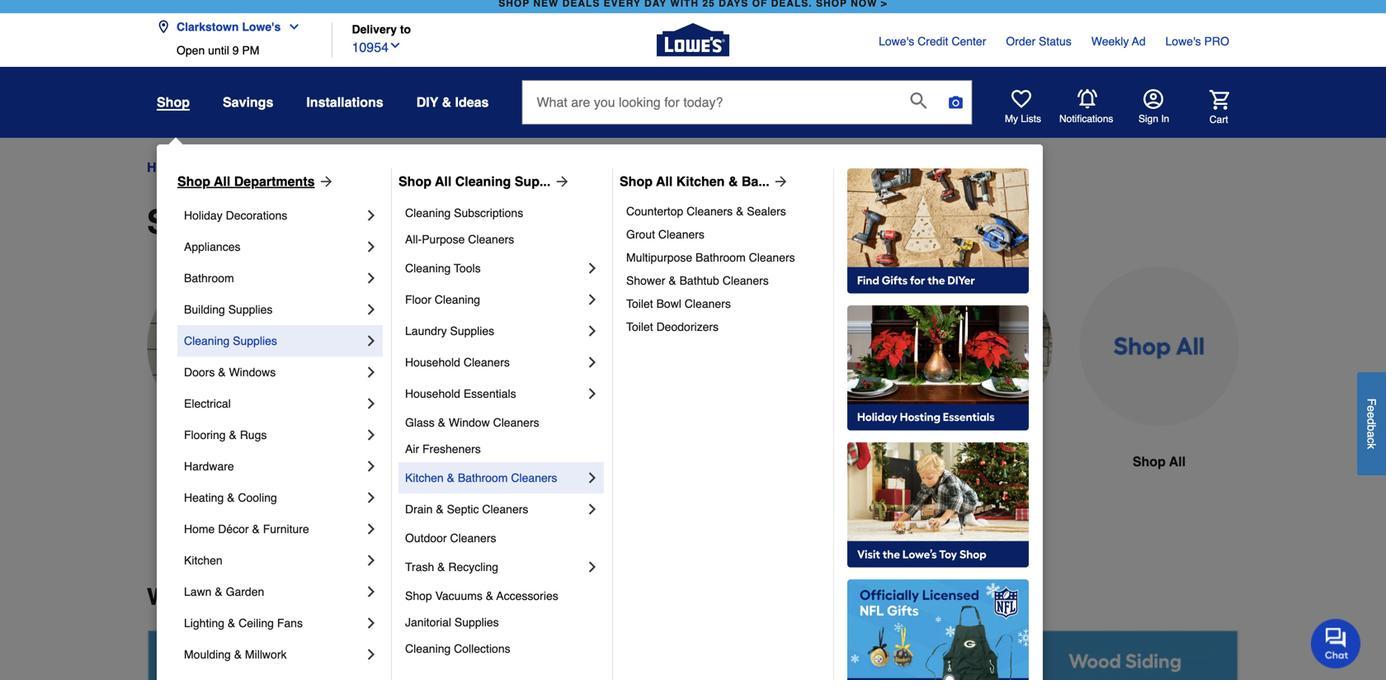 Task type: describe. For each thing, give the bounding box(es) containing it.
lowe's home improvement cart image
[[1210, 90, 1230, 110]]

1 vertical spatial veneer
[[391, 203, 499, 241]]

countertop cleaners & sealers link
[[626, 200, 822, 223]]

supplies for bottommost building supplies link
[[228, 303, 273, 316]]

open until 9 pm
[[177, 44, 259, 57]]

hardware link
[[184, 451, 363, 482]]

& for lawn & garden link
[[215, 585, 223, 598]]

holiday decorations
[[184, 209, 287, 222]]

chevron right image for household cleaners
[[584, 354, 601, 371]]

chat invite button image
[[1311, 618, 1362, 669]]

chevron right image for cleaning supplies
[[363, 333, 380, 349]]

is
[[281, 584, 301, 610]]

accessories
[[497, 589, 559, 603]]

location image
[[157, 20, 170, 33]]

floor
[[405, 293, 432, 306]]

cleaners up 'multipurpose'
[[659, 228, 705, 241]]

flooring
[[184, 428, 226, 442]]

holiday hosting essentials. image
[[848, 305, 1029, 431]]

find gifts for the diyer. image
[[848, 168, 1029, 294]]

household for household essentials
[[405, 387, 460, 400]]

natural wood siding. image
[[706, 267, 867, 426]]

all for kitchen
[[656, 174, 673, 189]]

which
[[147, 584, 216, 610]]

kitchen & bathroom cleaners link
[[405, 462, 584, 494]]

10954 button
[[352, 36, 402, 57]]

chevron right image for bathroom
[[363, 270, 380, 286]]

shop all departments link
[[177, 172, 335, 191]]

lowe's inside button
[[242, 20, 281, 33]]

2 horizontal spatial kitchen
[[677, 174, 725, 189]]

2 vertical spatial veneer
[[972, 454, 1015, 469]]

clarkstown lowe's button
[[157, 10, 307, 44]]

janitorial supplies link
[[405, 609, 601, 636]]

cleaning collections link
[[405, 636, 601, 662]]

laundry supplies
[[405, 324, 495, 338]]

gray fiber cement siding. image
[[333, 267, 494, 427]]

flooring & rugs link
[[184, 419, 363, 451]]

lighting
[[184, 617, 225, 630]]

cooling
[[238, 491, 277, 504]]

rugs
[[240, 428, 267, 442]]

grout cleaners link
[[626, 223, 822, 246]]

shop for shop all
[[1133, 454, 1166, 469]]

household essentials link
[[405, 378, 584, 409]]

arrow right image for shop all cleaning sup...
[[551, 173, 571, 190]]

1 vertical spatial building
[[184, 303, 225, 316]]

shop all
[[1133, 454, 1186, 469]]

cleaning supplies
[[184, 334, 277, 347]]

camera image
[[948, 94, 964, 111]]

clarkstown lowe's
[[177, 20, 281, 33]]

0 vertical spatial stone
[[377, 160, 411, 175]]

shop for shop all departments
[[177, 174, 210, 189]]

a
[[1366, 431, 1379, 437]]

shop all cleaning sup... link
[[399, 172, 571, 191]]

siding up kitchen & bathroom cleaners
[[437, 454, 478, 469]]

doors
[[184, 366, 215, 379]]

chevron right image for moulding & millwork
[[363, 646, 380, 663]]

chevron right image for drain & septic cleaners
[[584, 501, 601, 517]]

chevron right image for heating & cooling
[[363, 489, 380, 506]]

& for diy & ideas 'button'
[[442, 95, 452, 110]]

windows
[[229, 366, 276, 379]]

cleaning for tools
[[405, 262, 451, 275]]

shop all kitchen & ba...
[[620, 174, 770, 189]]

subscriptions
[[454, 206, 523, 220]]

glass
[[405, 416, 435, 429]]

siding down "home" link
[[147, 203, 248, 241]]

lowe's pro
[[1166, 35, 1230, 48]]

& for flooring & rugs link
[[229, 428, 237, 442]]

cleaning for collections
[[405, 642, 451, 655]]

kitchen for kitchen
[[184, 554, 223, 567]]

credit
[[918, 35, 949, 48]]

purpose
[[422, 233, 465, 246]]

shop all departments
[[177, 174, 315, 189]]

appliances link
[[184, 231, 363, 262]]

f
[[1366, 398, 1379, 405]]

household for household cleaners
[[405, 356, 460, 369]]

cleaners down bathtub
[[685, 297, 731, 310]]

bathtub
[[680, 274, 720, 287]]

collections
[[454, 642, 511, 655]]

Search Query text field
[[523, 81, 898, 124]]

shop all cleaning sup...
[[399, 174, 551, 189]]

siding down installations button at the top left
[[324, 160, 361, 175]]

composite/engineered wood siding
[[528, 454, 672, 489]]

ba...
[[742, 174, 770, 189]]

0 horizontal spatial bathroom
[[184, 272, 234, 285]]

shop for shop vacuums & accessories
[[405, 589, 432, 603]]

order status link
[[1006, 33, 1072, 50]]

shop all link
[[1080, 267, 1240, 511]]

weekly
[[1092, 35, 1129, 48]]

2 e from the top
[[1366, 412, 1379, 418]]

1 vertical spatial building supplies
[[184, 303, 273, 316]]

chevron right image for lawn & garden
[[363, 584, 380, 600]]

trash
[[405, 560, 434, 574]]

cleaners up air fresheners link
[[493, 416, 539, 429]]

clarkstown
[[177, 20, 239, 33]]

toilet bowl cleaners link
[[626, 292, 822, 315]]

vacuums
[[435, 589, 483, 603]]

cleaning supplies link
[[184, 325, 363, 357]]

household cleaners
[[405, 356, 510, 369]]

d
[[1366, 418, 1379, 425]]

doors & windows link
[[184, 357, 363, 388]]

& for the shower & bathtub cleaners link
[[669, 274, 677, 287]]

toilet for toilet bowl cleaners
[[626, 297, 653, 310]]

shop vacuums & accessories
[[405, 589, 559, 603]]

& for drain & septic cleaners "link"
[[436, 503, 444, 516]]

lawn & garden
[[184, 585, 264, 598]]

delivery
[[352, 23, 397, 36]]

supplies for cleaning supplies link on the left of page
[[233, 334, 277, 347]]

air fresheners
[[405, 442, 481, 456]]

chevron right image for cleaning tools
[[584, 260, 601, 276]]

diy & ideas
[[417, 95, 489, 110]]

0 vertical spatial building
[[198, 160, 251, 175]]

chevron right image for trash & recycling
[[584, 559, 601, 575]]

chevron right image for hardware
[[363, 458, 380, 475]]

multipurpose bathroom cleaners
[[626, 251, 795, 264]]

supplies for laundry supplies link
[[450, 324, 495, 338]]

chevron right image for flooring & rugs
[[363, 427, 380, 443]]

shop for shop
[[157, 95, 190, 110]]

shop all. image
[[1080, 267, 1240, 426]]

composite/engineered wood siding link
[[520, 267, 680, 531]]

all-
[[405, 233, 422, 246]]

0 vertical spatial building supplies link
[[198, 158, 310, 177]]

diy & ideas button
[[417, 87, 489, 117]]

pro
[[1205, 35, 1230, 48]]

composite/engineered
[[528, 454, 672, 469]]

toilet bowl cleaners
[[626, 297, 731, 310]]

cart button
[[1187, 90, 1230, 126]]

cleaning inside floor cleaning link
[[435, 293, 480, 306]]

for
[[372, 584, 403, 610]]

a section of gray stone veneer. image
[[893, 267, 1053, 426]]

& for doors & windows link
[[218, 366, 226, 379]]

chevron down image
[[281, 20, 301, 33]]

outdoor
[[405, 532, 447, 545]]

notifications
[[1060, 113, 1114, 125]]

trash & recycling link
[[405, 551, 584, 583]]

drain
[[405, 503, 433, 516]]

to
[[400, 23, 411, 36]]

tools
[[454, 262, 481, 275]]

officially licensed n f l gifts. shop now. image
[[848, 579, 1029, 680]]

outdoor cleaners
[[405, 532, 496, 545]]

lowe's for lowe's credit center
[[879, 35, 915, 48]]

& right décor
[[252, 522, 260, 536]]

search image
[[911, 92, 927, 109]]

& for glass & window cleaners link
[[438, 416, 446, 429]]

chevron right image for home décor & furniture
[[363, 521, 380, 537]]

chevron right image for laundry supplies
[[584, 323, 601, 339]]

shop vacuums & accessories link
[[405, 583, 601, 609]]

air fresheners link
[[405, 436, 601, 462]]

drain & septic cleaners link
[[405, 494, 584, 525]]

lowe's home improvement logo image
[[657, 4, 730, 76]]

heating & cooling
[[184, 491, 277, 504]]

multipurpose
[[626, 251, 693, 264]]

& for moulding & millwork link
[[234, 648, 242, 661]]

all-purpose cleaners
[[405, 233, 514, 246]]



Task type: locate. For each thing, give the bounding box(es) containing it.
cleaning up the all-
[[405, 206, 451, 220]]

toilet deodorizers link
[[626, 315, 822, 338]]

& for "kitchen & bathroom cleaners" link
[[447, 471, 455, 484]]

electrical
[[184, 397, 231, 410]]

sign
[[1139, 113, 1159, 125]]

lawn
[[184, 585, 212, 598]]

a chart comparing different siding types. image
[[147, 630, 1240, 680]]

supplies for janitorial supplies link
[[455, 616, 499, 629]]

lowe's left credit
[[879, 35, 915, 48]]

2 shop from the left
[[399, 174, 432, 189]]

vinyl
[[189, 454, 221, 469]]

lowe's credit center
[[879, 35, 987, 48]]

home link
[[147, 158, 184, 177]]

shop up the all-
[[399, 174, 432, 189]]

fiber
[[349, 454, 382, 469]]

arrow right image up sealers
[[770, 173, 790, 190]]

siding & stone veneer down departments
[[147, 203, 499, 241]]

arrow right image up cleaning subscriptions "link"
[[551, 173, 571, 190]]

1 horizontal spatial arrow right image
[[551, 173, 571, 190]]

cleaning collections
[[405, 642, 511, 655]]

1 horizontal spatial kitchen
[[405, 471, 444, 484]]

ideas
[[455, 95, 489, 110]]

household down laundry
[[405, 356, 460, 369]]

household up glass
[[405, 387, 460, 400]]

supplies
[[255, 160, 310, 175], [228, 303, 273, 316], [450, 324, 495, 338], [233, 334, 277, 347], [455, 616, 499, 629]]

& left millwork
[[234, 648, 242, 661]]

1 vertical spatial stone
[[290, 203, 382, 241]]

& for siding & stone veneer link
[[364, 160, 373, 175]]

2 toilet from the top
[[626, 320, 653, 333]]

1 shop from the left
[[177, 174, 210, 189]]

1 vertical spatial toilet
[[626, 320, 653, 333]]

1 vertical spatial siding & stone veneer
[[147, 203, 499, 241]]

holiday
[[184, 209, 223, 222]]

lowe's home improvement notification center image
[[1078, 89, 1098, 109]]

arrow right image inside shop all cleaning sup... 'link'
[[551, 173, 571, 190]]

supplies inside janitorial supplies link
[[455, 616, 499, 629]]

siding down "rugs"
[[224, 454, 265, 469]]

9
[[233, 44, 239, 57]]

1 vertical spatial household
[[405, 387, 460, 400]]

wood
[[560, 474, 596, 489]]

building supplies up decorations
[[198, 160, 310, 175]]

sealers
[[747, 205, 786, 218]]

& right lawn
[[215, 585, 223, 598]]

glass & window cleaners link
[[405, 409, 601, 436]]

0 vertical spatial shop
[[157, 95, 190, 110]]

sup...
[[515, 174, 551, 189]]

recycling
[[448, 560, 499, 574]]

chevron right image for electrical
[[363, 395, 380, 412]]

cleaning inside cleaning supplies link
[[184, 334, 230, 347]]

cleaners down multipurpose bathroom cleaners link
[[723, 274, 769, 287]]

flooring & rugs
[[184, 428, 267, 442]]

0 horizontal spatial shop
[[177, 174, 210, 189]]

toilet down toilet bowl cleaners
[[626, 320, 653, 333]]

1 horizontal spatial home
[[184, 522, 215, 536]]

0 vertical spatial building supplies
[[198, 160, 310, 175]]

arrow right image inside shop all departments link
[[315, 173, 335, 190]]

all for cleaning
[[435, 174, 452, 189]]

cleaning up doors
[[184, 334, 230, 347]]

building up the holiday decorations
[[198, 160, 251, 175]]

2 horizontal spatial shop
[[620, 174, 653, 189]]

& right glass
[[438, 416, 446, 429]]

0 vertical spatial siding & stone veneer
[[324, 160, 457, 175]]

1 household from the top
[[405, 356, 460, 369]]

siding & stone veneer
[[324, 160, 457, 175], [147, 203, 499, 241]]

floor cleaning link
[[405, 284, 584, 315]]

& down departments
[[257, 203, 281, 241]]

shop inside 'link'
[[1133, 454, 1166, 469]]

siding
[[324, 160, 361, 175], [147, 203, 248, 241], [224, 454, 265, 469], [437, 454, 478, 469], [600, 474, 640, 489]]

cleaning inside cleaning subscriptions "link"
[[405, 206, 451, 220]]

shop all kitchen & ba... link
[[620, 172, 790, 191]]

0 vertical spatial veneer
[[415, 160, 457, 175]]

& right the "diy"
[[442, 95, 452, 110]]

shop for shop all cleaning sup...
[[399, 174, 432, 189]]

e up "b"
[[1366, 412, 1379, 418]]

& left ba...
[[729, 174, 738, 189]]

tan vinyl siding. image
[[147, 267, 307, 426]]

siding & stone veneer link
[[324, 158, 457, 177]]

e up "d"
[[1366, 405, 1379, 412]]

2 vertical spatial shop
[[405, 589, 432, 603]]

septic
[[447, 503, 479, 516]]

2 horizontal spatial lowe's
[[1166, 35, 1202, 48]]

cleaners up grout cleaners link
[[687, 205, 733, 218]]

supplies inside cleaning supplies link
[[233, 334, 277, 347]]

0 vertical spatial bathroom
[[696, 251, 746, 264]]

chevron right image for building supplies
[[363, 301, 380, 318]]

cleaning subscriptions link
[[405, 200, 601, 226]]

hardware
[[184, 460, 234, 473]]

2 horizontal spatial arrow right image
[[770, 173, 790, 190]]

chevron right image for kitchen
[[363, 552, 380, 569]]

kitchen down fiber cement siding
[[405, 471, 444, 484]]

you?
[[409, 584, 465, 610]]

cleaners down sealers
[[749, 251, 795, 264]]

0 vertical spatial home
[[147, 160, 184, 175]]

countertop cleaners & sealers
[[626, 205, 786, 218]]

air
[[405, 442, 419, 456]]

arrow right image for shop all departments
[[315, 173, 335, 190]]

1 vertical spatial home
[[184, 522, 215, 536]]

cleaning for subscriptions
[[405, 206, 451, 220]]

supplies up cleaning supplies
[[228, 303, 273, 316]]

doors & windows
[[184, 366, 276, 379]]

bathroom
[[696, 251, 746, 264], [184, 272, 234, 285], [458, 471, 508, 484]]

kitchen link
[[184, 545, 363, 576]]

supplies up windows
[[233, 334, 277, 347]]

1 horizontal spatial lowe's
[[879, 35, 915, 48]]

e
[[1366, 405, 1379, 412], [1366, 412, 1379, 418]]

& inside 'button'
[[442, 95, 452, 110]]

lowe's home improvement lists image
[[1012, 89, 1032, 109]]

moulding & millwork
[[184, 648, 287, 661]]

0 horizontal spatial arrow right image
[[315, 173, 335, 190]]

home down 'shop' button
[[147, 160, 184, 175]]

cleaners down air fresheners link
[[511, 471, 557, 484]]

& right trash
[[438, 560, 445, 574]]

cleaning inside shop all cleaning sup... 'link'
[[455, 174, 511, 189]]

& up bowl
[[669, 274, 677, 287]]

cleaners inside "link"
[[468, 233, 514, 246]]

shop up holiday
[[177, 174, 210, 189]]

bathroom down grout cleaners link
[[696, 251, 746, 264]]

delivery to
[[352, 23, 411, 36]]

arrow right image up 'holiday decorations' link
[[315, 173, 335, 190]]

0 vertical spatial kitchen
[[677, 174, 725, 189]]

bathroom down appliances
[[184, 272, 234, 285]]

essentials
[[464, 387, 516, 400]]

2 vertical spatial kitchen
[[184, 554, 223, 567]]

& right drain
[[436, 503, 444, 516]]

home décor & furniture
[[184, 522, 309, 536]]

3 shop from the left
[[620, 174, 653, 189]]

shop for shop all kitchen & ba...
[[620, 174, 653, 189]]

1 arrow right image from the left
[[315, 173, 335, 190]]

chevron right image for kitchen & bathroom cleaners
[[584, 470, 601, 486]]

lowe's left pro
[[1166, 35, 1202, 48]]

chevron right image for doors & windows
[[363, 364, 380, 380]]

None search field
[[522, 80, 973, 140]]

visit the lowe's toy shop. image
[[848, 442, 1029, 568]]

toilet deodorizers
[[626, 320, 719, 333]]

0 horizontal spatial home
[[147, 160, 184, 175]]

& left cooling
[[227, 491, 235, 504]]

c
[[1366, 437, 1379, 443]]

fiber cement siding link
[[333, 267, 494, 511]]

cleaners down subscriptions
[[468, 233, 514, 246]]

0 horizontal spatial kitchen
[[184, 554, 223, 567]]

2 vertical spatial stone
[[931, 454, 968, 469]]

1 vertical spatial shop
[[1133, 454, 1166, 469]]

&
[[442, 95, 452, 110], [364, 160, 373, 175], [729, 174, 738, 189], [257, 203, 281, 241], [736, 205, 744, 218], [669, 274, 677, 287], [218, 366, 226, 379], [438, 416, 446, 429], [229, 428, 237, 442], [447, 471, 455, 484], [227, 491, 235, 504], [436, 503, 444, 516], [252, 522, 260, 536], [438, 560, 445, 574], [215, 585, 223, 598], [486, 589, 494, 603], [228, 617, 235, 630], [234, 648, 242, 661]]

1 horizontal spatial bathroom
[[458, 471, 508, 484]]

toilet for toilet deodorizers
[[626, 320, 653, 333]]

vinyl siding
[[189, 454, 265, 469]]

2 vertical spatial bathroom
[[458, 471, 508, 484]]

toilet down shower
[[626, 297, 653, 310]]

1 e from the top
[[1366, 405, 1379, 412]]

siding down composite/engineered
[[600, 474, 640, 489]]

chevron right image
[[363, 207, 380, 224], [584, 291, 601, 308], [363, 301, 380, 318], [584, 323, 601, 339], [584, 354, 601, 371], [584, 385, 601, 402], [363, 427, 380, 443], [363, 458, 380, 475], [363, 489, 380, 506], [584, 559, 601, 575]]

cleaners inside "link"
[[482, 503, 529, 516]]

décor
[[218, 522, 249, 536]]

1 vertical spatial bathroom
[[184, 272, 234, 285]]

household essentials
[[405, 387, 516, 400]]

kitchen for kitchen & bathroom cleaners
[[405, 471, 444, 484]]

& down fresheners
[[447, 471, 455, 484]]

cleaning inside cleaning tools link
[[405, 262, 451, 275]]

2 horizontal spatial shop
[[1133, 454, 1166, 469]]

0 horizontal spatial lowe's
[[242, 20, 281, 33]]

1 vertical spatial building supplies link
[[184, 294, 363, 325]]

chevron right image for lighting & ceiling fans
[[363, 615, 380, 631]]

my
[[1005, 113, 1018, 125]]

b
[[1366, 425, 1379, 431]]

laundry supplies link
[[405, 315, 584, 347]]

cleaning for supplies
[[184, 334, 230, 347]]

moulding & millwork link
[[184, 639, 363, 670]]

cleaning inside "cleaning collections" link
[[405, 642, 451, 655]]

supplies up "household cleaners"
[[450, 324, 495, 338]]

chevron right image for household essentials
[[584, 385, 601, 402]]

bathroom up drain & septic cleaners "link"
[[458, 471, 508, 484]]

2 household from the top
[[405, 387, 460, 400]]

cleaning subscriptions
[[405, 206, 523, 220]]

cleaners up recycling
[[450, 532, 496, 545]]

cleaners up the "essentials"
[[464, 356, 510, 369]]

arrow right image for shop all kitchen & ba...
[[770, 173, 790, 190]]

& down trash & recycling link
[[486, 589, 494, 603]]

1 horizontal spatial shop
[[405, 589, 432, 603]]

sign in
[[1139, 113, 1170, 125]]

0 vertical spatial toilet
[[626, 297, 653, 310]]

3 arrow right image from the left
[[770, 173, 790, 190]]

countertop
[[626, 205, 684, 218]]

2 horizontal spatial bathroom
[[696, 251, 746, 264]]

& for heating & cooling link
[[227, 491, 235, 504]]

all inside 'link'
[[435, 174, 452, 189]]

arrow right image inside shop all kitchen & ba... link
[[770, 173, 790, 190]]

& left "rugs"
[[229, 428, 237, 442]]

home down heating
[[184, 522, 215, 536]]

heating
[[184, 491, 224, 504]]

appliances
[[184, 240, 241, 253]]

home for home
[[147, 160, 184, 175]]

siding inside composite/engineered wood siding
[[600, 474, 640, 489]]

building up cleaning supplies
[[184, 303, 225, 316]]

decorations
[[226, 209, 287, 222]]

stone veneer
[[931, 454, 1015, 469]]

diy
[[417, 95, 438, 110]]

& inside "link"
[[436, 503, 444, 516]]

building supplies
[[198, 160, 310, 175], [184, 303, 273, 316]]

& for trash & recycling link
[[438, 560, 445, 574]]

all-purpose cleaners link
[[405, 226, 601, 253]]

lowe's for lowe's pro
[[1166, 35, 1202, 48]]

cleaners up outdoor cleaners link
[[482, 503, 529, 516]]

supplies for top building supplies link
[[255, 160, 310, 175]]

shop
[[177, 174, 210, 189], [399, 174, 432, 189], [620, 174, 653, 189]]

siding & stone veneer down the "diy"
[[324, 160, 457, 175]]

chevron right image
[[363, 239, 380, 255], [584, 260, 601, 276], [363, 270, 380, 286], [363, 333, 380, 349], [363, 364, 380, 380], [363, 395, 380, 412], [584, 470, 601, 486], [584, 501, 601, 517], [363, 521, 380, 537], [363, 552, 380, 569], [363, 584, 380, 600], [363, 615, 380, 631], [363, 646, 380, 663]]

shop button
[[157, 94, 190, 111]]

chevron right image for appliances
[[363, 239, 380, 255]]

& for lighting & ceiling fans link
[[228, 617, 235, 630]]

1 toilet from the top
[[626, 297, 653, 310]]

vinyl siding link
[[147, 267, 307, 511]]

lowe's home improvement account image
[[1144, 89, 1164, 109]]

& left ceiling
[[228, 617, 235, 630]]

lighting & ceiling fans
[[184, 617, 303, 630]]

supplies inside laundry supplies link
[[450, 324, 495, 338]]

chevron right image for floor cleaning
[[584, 291, 601, 308]]

& left sealers
[[736, 205, 744, 218]]

& right doors
[[218, 366, 226, 379]]

janitorial supplies
[[405, 616, 499, 629]]

kitchen up lawn
[[184, 554, 223, 567]]

0 vertical spatial household
[[405, 356, 460, 369]]

shower & bathtub cleaners
[[626, 274, 769, 287]]

home for home décor & furniture
[[184, 522, 215, 536]]

cleaning down janitorial
[[405, 642, 451, 655]]

lowe's up pm
[[242, 20, 281, 33]]

building supplies link up decorations
[[198, 158, 310, 177]]

shop up countertop
[[620, 174, 653, 189]]

lowe's
[[242, 20, 281, 33], [879, 35, 915, 48], [1166, 35, 1202, 48]]

lawn & garden link
[[184, 576, 363, 607]]

arrow right image
[[315, 173, 335, 190], [551, 173, 571, 190], [770, 173, 790, 190]]

cleaning up subscriptions
[[455, 174, 511, 189]]

all inside 'link'
[[1170, 454, 1186, 469]]

stone
[[377, 160, 411, 175], [290, 203, 382, 241], [931, 454, 968, 469]]

supplies down shop vacuums & accessories
[[455, 616, 499, 629]]

1 horizontal spatial shop
[[399, 174, 432, 189]]

brown composite siding. image
[[520, 267, 680, 426]]

chevron right image for holiday decorations
[[363, 207, 380, 224]]

fans
[[277, 617, 303, 630]]

building supplies link up cleaning supplies
[[184, 294, 363, 325]]

0 horizontal spatial shop
[[157, 95, 190, 110]]

shop inside 'link'
[[399, 174, 432, 189]]

cleaning down the all-
[[405, 262, 451, 275]]

2 arrow right image from the left
[[551, 173, 571, 190]]

chevron down image
[[389, 39, 402, 52]]

all
[[214, 174, 231, 189], [435, 174, 452, 189], [656, 174, 673, 189], [1170, 454, 1186, 469]]

building supplies up cleaning supplies
[[184, 303, 273, 316]]

cleaning up laundry supplies
[[435, 293, 480, 306]]

heating & cooling link
[[184, 482, 363, 513]]

stone veneer link
[[893, 267, 1053, 511]]

& down installations button at the top left
[[364, 160, 373, 175]]

cleaners
[[687, 205, 733, 218], [659, 228, 705, 241], [468, 233, 514, 246], [749, 251, 795, 264], [723, 274, 769, 287], [685, 297, 731, 310], [464, 356, 510, 369], [493, 416, 539, 429], [511, 471, 557, 484], [482, 503, 529, 516], [450, 532, 496, 545]]

holiday decorations link
[[184, 200, 363, 231]]

1 vertical spatial kitchen
[[405, 471, 444, 484]]

ad
[[1132, 35, 1146, 48]]

order status
[[1006, 35, 1072, 48]]

toilet inside "link"
[[626, 320, 653, 333]]

supplies up 'holiday decorations' link
[[255, 160, 310, 175]]

all for departments
[[214, 174, 231, 189]]

kitchen up countertop cleaners & sealers
[[677, 174, 725, 189]]



Task type: vqa. For each thing, say whether or not it's contained in the screenshot.
topmost the Compare
no



